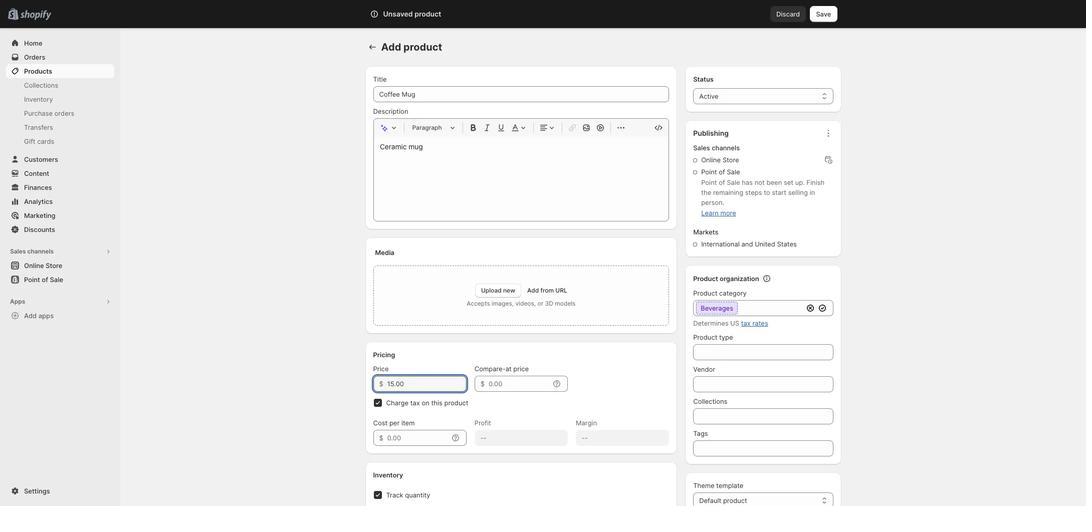 Task type: describe. For each thing, give the bounding box(es) containing it.
quantity
[[405, 491, 430, 499]]

save
[[816, 10, 832, 18]]

marketing
[[24, 212, 55, 220]]

paragraph button
[[408, 122, 459, 134]]

product right the 'this'
[[445, 399, 469, 407]]

3d
[[545, 300, 553, 307]]

product for product category
[[693, 289, 718, 297]]

learn
[[702, 209, 719, 217]]

cards
[[37, 137, 54, 145]]

orders link
[[6, 50, 114, 64]]

Cost per item text field
[[387, 430, 449, 446]]

product type
[[693, 333, 733, 341]]

1 horizontal spatial sales channels
[[693, 144, 740, 152]]

sales inside 'button'
[[10, 248, 26, 255]]

has
[[742, 178, 753, 187]]

orders
[[24, 53, 45, 61]]

content
[[24, 169, 49, 177]]

inventory link
[[6, 92, 114, 106]]

determines
[[693, 319, 729, 327]]

tags
[[693, 430, 708, 438]]

add apps
[[24, 312, 54, 320]]

track quantity
[[386, 491, 430, 499]]

home link
[[6, 36, 114, 50]]

default
[[700, 497, 722, 505]]

0 vertical spatial online store
[[702, 156, 739, 164]]

category
[[720, 289, 747, 297]]

search
[[414, 10, 436, 18]]

Tags text field
[[693, 441, 834, 457]]

steps
[[745, 189, 762, 197]]

upload new button
[[475, 284, 521, 298]]

in
[[810, 189, 815, 197]]

media
[[375, 249, 395, 257]]

products
[[24, 67, 52, 75]]

0 vertical spatial sale
[[727, 168, 740, 176]]

discounts link
[[6, 223, 114, 237]]

states
[[777, 240, 797, 248]]

0 vertical spatial sales
[[693, 144, 710, 152]]

0 vertical spatial inventory
[[24, 95, 53, 103]]

publishing
[[693, 129, 729, 137]]

marketing link
[[6, 209, 114, 223]]

analytics link
[[6, 195, 114, 209]]

add from url
[[527, 287, 567, 294]]

charge tax on this product
[[386, 399, 469, 407]]

product for product type
[[693, 333, 718, 341]]

price
[[373, 365, 389, 373]]

Price text field
[[387, 376, 467, 392]]

of inside button
[[42, 276, 48, 284]]

0 vertical spatial online
[[702, 156, 721, 164]]

product for default product
[[723, 497, 747, 505]]

international and united states
[[702, 240, 797, 248]]

images,
[[492, 300, 514, 307]]

product category
[[693, 289, 747, 297]]

Profit text field
[[475, 430, 568, 446]]

unsaved product
[[383, 10, 441, 18]]

sales channels inside 'button'
[[10, 248, 54, 255]]

type
[[720, 333, 733, 341]]

this
[[431, 399, 443, 407]]

url
[[556, 287, 567, 294]]

template
[[717, 482, 744, 490]]

product for add product
[[404, 41, 442, 53]]

products link
[[6, 64, 114, 78]]

point of sale link
[[6, 273, 114, 287]]

discard
[[777, 10, 800, 18]]

1 horizontal spatial point of sale
[[702, 168, 740, 176]]

start
[[772, 189, 787, 197]]

finances
[[24, 184, 52, 192]]

Collections text field
[[693, 409, 834, 425]]

collections link
[[6, 78, 114, 92]]

compare-
[[475, 365, 506, 373]]

item
[[402, 419, 415, 427]]

Product type text field
[[693, 344, 834, 360]]

upload
[[481, 287, 502, 294]]

product for unsaved product
[[415, 10, 441, 18]]

online store button
[[0, 259, 120, 273]]

point inside point of sale has not been set up. finish the remaining steps to start selling in person. learn more
[[702, 178, 717, 187]]

apps button
[[6, 295, 114, 309]]

accepts images, videos, or 3d models
[[467, 300, 576, 307]]

description
[[373, 107, 408, 115]]

active
[[700, 92, 719, 100]]

add for add product
[[381, 41, 401, 53]]

cost per item
[[373, 419, 415, 427]]

determines us tax rates
[[693, 319, 768, 327]]

markets
[[693, 228, 719, 236]]

international
[[702, 240, 740, 248]]

apps
[[10, 298, 25, 305]]

online store inside button
[[24, 262, 62, 270]]

save button
[[810, 6, 838, 22]]

$ for compare-at price
[[481, 380, 485, 388]]



Task type: vqa. For each thing, say whether or not it's contained in the screenshot.
product type
yes



Task type: locate. For each thing, give the bounding box(es) containing it.
sale inside point of sale link
[[50, 276, 63, 284]]

product
[[415, 10, 441, 18], [404, 41, 442, 53], [445, 399, 469, 407], [723, 497, 747, 505]]

inventory up the purchase
[[24, 95, 53, 103]]

upload new
[[481, 287, 515, 294]]

sales channels
[[693, 144, 740, 152], [10, 248, 54, 255]]

1 vertical spatial sales channels
[[10, 248, 54, 255]]

Product category text field
[[693, 300, 803, 316]]

finances link
[[6, 180, 114, 195]]

profit
[[475, 419, 491, 427]]

0 horizontal spatial collections
[[24, 81, 58, 89]]

2 vertical spatial add
[[24, 312, 37, 320]]

purchase orders
[[24, 109, 74, 117]]

gift cards
[[24, 137, 54, 145]]

collections down products
[[24, 81, 58, 89]]

1 horizontal spatial online store
[[702, 156, 739, 164]]

transfers link
[[6, 120, 114, 134]]

2 product from the top
[[693, 289, 718, 297]]

1 horizontal spatial online
[[702, 156, 721, 164]]

1 vertical spatial point
[[702, 178, 717, 187]]

add inside add apps button
[[24, 312, 37, 320]]

default product
[[700, 497, 747, 505]]

point of sale down 'online store' button
[[24, 276, 63, 284]]

selling
[[789, 189, 808, 197]]

0 horizontal spatial point of sale
[[24, 276, 63, 284]]

apps
[[38, 312, 54, 320]]

1 product from the top
[[693, 275, 718, 283]]

0 vertical spatial add
[[381, 41, 401, 53]]

online
[[702, 156, 721, 164], [24, 262, 44, 270]]

0 vertical spatial sales channels
[[693, 144, 740, 152]]

point
[[702, 168, 717, 176], [702, 178, 717, 187], [24, 276, 40, 284]]

sale
[[727, 168, 740, 176], [727, 178, 740, 187], [50, 276, 63, 284]]

2 horizontal spatial add
[[527, 287, 539, 294]]

transfers
[[24, 123, 53, 131]]

channels inside 'button'
[[27, 248, 54, 255]]

online store
[[702, 156, 739, 164], [24, 262, 62, 270]]

up.
[[796, 178, 805, 187]]

vendor
[[693, 366, 716, 374]]

1 vertical spatial inventory
[[373, 471, 403, 479]]

title
[[373, 75, 387, 83]]

add for add from url
[[527, 287, 539, 294]]

inventory
[[24, 95, 53, 103], [373, 471, 403, 479]]

add for add apps
[[24, 312, 37, 320]]

0 horizontal spatial sales channels
[[10, 248, 54, 255]]

1 horizontal spatial store
[[723, 156, 739, 164]]

rates
[[753, 319, 768, 327]]

compare-at price
[[475, 365, 529, 373]]

1 vertical spatial collections
[[693, 398, 728, 406]]

1 vertical spatial store
[[46, 262, 62, 270]]

0 vertical spatial of
[[719, 168, 725, 176]]

0 vertical spatial point
[[702, 168, 717, 176]]

sales channels button
[[6, 245, 114, 259]]

collections down vendor
[[693, 398, 728, 406]]

per
[[390, 419, 400, 427]]

been
[[767, 178, 782, 187]]

margin
[[576, 419, 597, 427]]

gift cards link
[[6, 134, 114, 148]]

2 vertical spatial point
[[24, 276, 40, 284]]

collections
[[24, 81, 58, 89], [693, 398, 728, 406]]

1 vertical spatial product
[[693, 289, 718, 297]]

Title text field
[[373, 86, 669, 102]]

sales channels down discounts
[[10, 248, 54, 255]]

settings link
[[6, 484, 114, 498]]

discounts
[[24, 226, 55, 234]]

$ for price
[[379, 380, 383, 388]]

tax right us
[[741, 319, 751, 327]]

0 vertical spatial store
[[723, 156, 739, 164]]

1 horizontal spatial add
[[381, 41, 401, 53]]

1 horizontal spatial sales
[[693, 144, 710, 152]]

1 vertical spatial sale
[[727, 178, 740, 187]]

1 vertical spatial tax
[[410, 399, 420, 407]]

finish
[[807, 178, 825, 187]]

to
[[764, 189, 770, 197]]

1 vertical spatial online store
[[24, 262, 62, 270]]

0 horizontal spatial store
[[46, 262, 62, 270]]

sales down "publishing"
[[693, 144, 710, 152]]

product down template
[[723, 497, 747, 505]]

product up the product category
[[693, 275, 718, 283]]

1 horizontal spatial channels
[[712, 144, 740, 152]]

0 horizontal spatial online store
[[24, 262, 62, 270]]

0 vertical spatial tax
[[741, 319, 751, 327]]

content link
[[6, 166, 114, 180]]

0 vertical spatial collections
[[24, 81, 58, 89]]

remaining
[[713, 189, 744, 197]]

1 vertical spatial sales
[[10, 248, 26, 255]]

gift
[[24, 137, 35, 145]]

of inside point of sale has not been set up. finish the remaining steps to start selling in person. learn more
[[719, 178, 725, 187]]

shopify image
[[20, 10, 51, 20]]

1 horizontal spatial inventory
[[373, 471, 403, 479]]

customers link
[[6, 152, 114, 166]]

online store down "publishing"
[[702, 156, 739, 164]]

1 vertical spatial of
[[719, 178, 725, 187]]

2 vertical spatial of
[[42, 276, 48, 284]]

channels
[[712, 144, 740, 152], [27, 248, 54, 255]]

set
[[784, 178, 794, 187]]

0 vertical spatial channels
[[712, 144, 740, 152]]

orders
[[55, 109, 74, 117]]

$ down price
[[379, 380, 383, 388]]

product for product organization
[[693, 275, 718, 283]]

channels down discounts
[[27, 248, 54, 255]]

store inside button
[[46, 262, 62, 270]]

3 product from the top
[[693, 333, 718, 341]]

0 vertical spatial product
[[693, 275, 718, 283]]

online inside online store link
[[24, 262, 44, 270]]

2 vertical spatial product
[[693, 333, 718, 341]]

0 horizontal spatial sales
[[10, 248, 26, 255]]

discard button
[[771, 6, 806, 22]]

the
[[702, 189, 712, 197]]

store up remaining
[[723, 156, 739, 164]]

add left apps at the left bottom
[[24, 312, 37, 320]]

sales
[[693, 144, 710, 152], [10, 248, 26, 255]]

$
[[379, 380, 383, 388], [481, 380, 485, 388], [379, 434, 383, 442]]

new
[[503, 287, 515, 294]]

settings
[[24, 487, 50, 495]]

store up "point of sale" button
[[46, 262, 62, 270]]

channels down "publishing"
[[712, 144, 740, 152]]

pricing
[[373, 351, 395, 359]]

person.
[[702, 199, 725, 207]]

sale inside point of sale has not been set up. finish the remaining steps to start selling in person. learn more
[[727, 178, 740, 187]]

not
[[755, 178, 765, 187]]

tax rates link
[[741, 319, 768, 327]]

1 vertical spatial online
[[24, 262, 44, 270]]

inventory up track
[[373, 471, 403, 479]]

sales down discounts
[[10, 248, 26, 255]]

Vendor text field
[[693, 377, 834, 393]]

sales channels down "publishing"
[[693, 144, 740, 152]]

point of sale button
[[0, 273, 120, 287]]

online store up "point of sale" button
[[24, 262, 62, 270]]

product organization
[[693, 275, 759, 283]]

models
[[555, 300, 576, 307]]

us
[[731, 319, 740, 327]]

online up "point of sale" button
[[24, 262, 44, 270]]

0 horizontal spatial add
[[24, 312, 37, 320]]

point of sale up remaining
[[702, 168, 740, 176]]

point inside button
[[24, 276, 40, 284]]

add up title
[[381, 41, 401, 53]]

add from url button
[[527, 287, 567, 294]]

cost
[[373, 419, 388, 427]]

2 vertical spatial sale
[[50, 276, 63, 284]]

1 horizontal spatial collections
[[693, 398, 728, 406]]

point of sale has not been set up. finish the remaining steps to start selling in person. learn more
[[702, 178, 825, 217]]

status
[[693, 75, 714, 83]]

product down the determines
[[693, 333, 718, 341]]

0 horizontal spatial online
[[24, 262, 44, 270]]

0 horizontal spatial tax
[[410, 399, 420, 407]]

online down "publishing"
[[702, 156, 721, 164]]

0 vertical spatial point of sale
[[702, 168, 740, 176]]

learn more link
[[702, 209, 736, 217]]

0 horizontal spatial channels
[[27, 248, 54, 255]]

1 vertical spatial add
[[527, 287, 539, 294]]

$ down compare-
[[481, 380, 485, 388]]

product right unsaved
[[415, 10, 441, 18]]

customers
[[24, 155, 58, 163]]

product down search
[[404, 41, 442, 53]]

point of sale inside point of sale link
[[24, 276, 63, 284]]

Compare-at price text field
[[489, 376, 550, 392]]

on
[[422, 399, 430, 407]]

Margin text field
[[576, 430, 669, 446]]

tax left on
[[410, 399, 420, 407]]

1 vertical spatial point of sale
[[24, 276, 63, 284]]

paragraph
[[412, 124, 442, 131]]

$ for cost per item
[[379, 434, 383, 442]]

track
[[386, 491, 403, 499]]

1 vertical spatial channels
[[27, 248, 54, 255]]

$ down cost
[[379, 434, 383, 442]]

purchase orders link
[[6, 106, 114, 120]]

accepts
[[467, 300, 490, 307]]

0 horizontal spatial inventory
[[24, 95, 53, 103]]

analytics
[[24, 198, 53, 206]]

add left from
[[527, 287, 539, 294]]

store
[[723, 156, 739, 164], [46, 262, 62, 270]]

1 horizontal spatial tax
[[741, 319, 751, 327]]

home
[[24, 39, 42, 47]]

product down product organization
[[693, 289, 718, 297]]

search button
[[398, 6, 689, 22]]

price
[[514, 365, 529, 373]]



